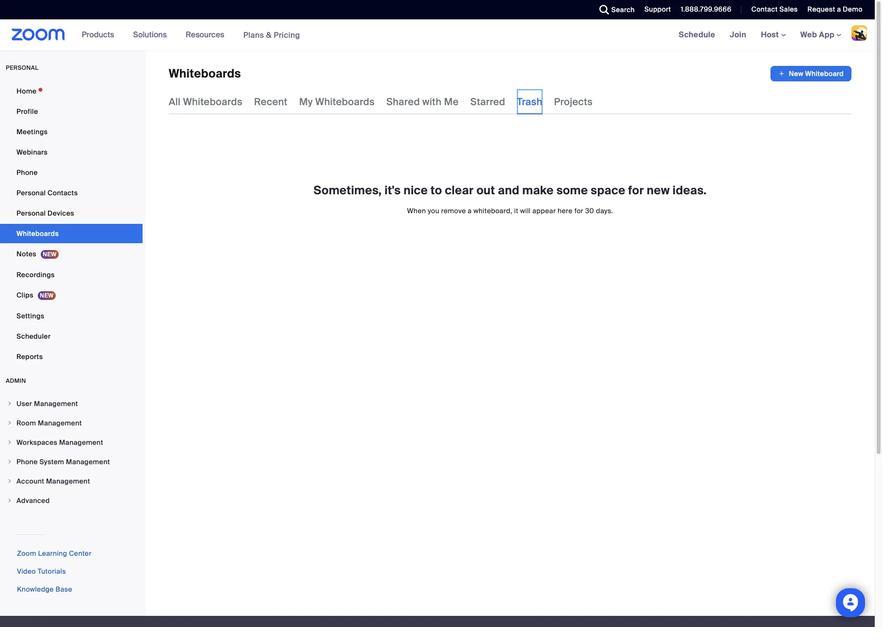 Task type: locate. For each thing, give the bounding box(es) containing it.
user management
[[16, 400, 78, 409]]

admin menu menu
[[0, 395, 143, 511]]

sometimes, it's nice to clear out and make some space for new ideas.
[[314, 183, 707, 198]]

a left demo
[[837, 5, 841, 14]]

request a demo link
[[801, 0, 875, 19], [808, 5, 863, 14]]

0 vertical spatial right image
[[7, 440, 13, 446]]

a right remove
[[468, 207, 472, 215]]

right image
[[7, 401, 13, 407], [7, 421, 13, 426], [7, 459, 13, 465], [7, 498, 13, 504]]

phone system management
[[16, 458, 110, 467]]

to
[[431, 183, 442, 198]]

whiteboards down personal devices
[[16, 229, 59, 238]]

whiteboards application
[[169, 66, 852, 82]]

4 right image from the top
[[7, 498, 13, 504]]

right image for room
[[7, 421, 13, 426]]

1 horizontal spatial a
[[837, 5, 841, 14]]

zoom logo image
[[12, 29, 65, 41]]

phone up the account
[[16, 458, 38, 467]]

whiteboards up all whiteboards
[[169, 66, 241, 81]]

right image inside room management menu item
[[7, 421, 13, 426]]

scheduler
[[16, 332, 51, 341]]

right image inside account management menu item
[[7, 479, 13, 485]]

banner
[[0, 19, 875, 51]]

right image left user
[[7, 401, 13, 407]]

0 horizontal spatial for
[[575, 207, 584, 215]]

workspaces management
[[16, 439, 103, 447]]

home link
[[0, 82, 143, 101]]

a
[[837, 5, 841, 14], [468, 207, 472, 215]]

personal devices
[[16, 209, 74, 218]]

management inside "menu item"
[[34, 400, 78, 409]]

2 phone from the top
[[16, 458, 38, 467]]

learning
[[38, 550, 67, 558]]

new whiteboard
[[789, 69, 844, 78]]

remove
[[441, 207, 466, 215]]

contact sales link
[[744, 0, 801, 19], [752, 5, 798, 14]]

reports
[[16, 353, 43, 361]]

1 vertical spatial personal
[[16, 209, 46, 218]]

here
[[558, 207, 573, 215]]

when
[[407, 207, 426, 215]]

trash
[[517, 96, 543, 108]]

1.888.799.9666 button
[[674, 0, 734, 19], [681, 5, 732, 14]]

1 right image from the top
[[7, 401, 13, 407]]

1 vertical spatial right image
[[7, 479, 13, 485]]

recordings
[[16, 271, 55, 279]]

right image left room
[[7, 421, 13, 426]]

2 personal from the top
[[16, 209, 46, 218]]

right image inside workspaces management 'menu item'
[[7, 440, 13, 446]]

meetings navigation
[[672, 19, 875, 51]]

management
[[34, 400, 78, 409], [38, 419, 82, 428], [59, 439, 103, 447], [66, 458, 110, 467], [46, 477, 90, 486]]

3 right image from the top
[[7, 459, 13, 465]]

right image left advanced
[[7, 498, 13, 504]]

management for room management
[[38, 419, 82, 428]]

management down the phone system management menu item
[[46, 477, 90, 486]]

projects
[[554, 96, 593, 108]]

base
[[56, 586, 72, 594]]

you
[[428, 207, 440, 215]]

for
[[629, 183, 644, 198], [575, 207, 584, 215]]

personal menu menu
[[0, 82, 143, 368]]

whiteboards link
[[0, 224, 143, 244]]

phone system management menu item
[[0, 453, 143, 472]]

1 vertical spatial a
[[468, 207, 472, 215]]

banner containing products
[[0, 19, 875, 51]]

1 phone from the top
[[16, 168, 38, 177]]

it's
[[385, 183, 401, 198]]

advanced menu item
[[0, 492, 143, 510]]

personal
[[6, 64, 39, 72]]

nice
[[404, 183, 428, 198]]

personal for personal contacts
[[16, 189, 46, 197]]

meetings
[[16, 128, 48, 136]]

0 horizontal spatial a
[[468, 207, 472, 215]]

right image left workspaces at the bottom of the page
[[7, 440, 13, 446]]

search
[[612, 5, 635, 14]]

notes
[[16, 250, 36, 259]]

0 vertical spatial personal
[[16, 189, 46, 197]]

management inside 'menu item'
[[59, 439, 103, 447]]

right image
[[7, 440, 13, 446], [7, 479, 13, 485]]

personal
[[16, 189, 46, 197], [16, 209, 46, 218]]

my whiteboards
[[299, 96, 375, 108]]

whiteboards inside the whiteboards 'application'
[[169, 66, 241, 81]]

personal down personal contacts
[[16, 209, 46, 218]]

1 right image from the top
[[7, 440, 13, 446]]

personal for personal devices
[[16, 209, 46, 218]]

settings
[[16, 312, 44, 321]]

right image inside user management "menu item"
[[7, 401, 13, 407]]

sales
[[780, 5, 798, 14]]

make
[[522, 183, 554, 198]]

right image left system
[[7, 459, 13, 465]]

notes link
[[0, 245, 143, 264]]

1.888.799.9666
[[681, 5, 732, 14]]

2 right image from the top
[[7, 479, 13, 485]]

support link
[[638, 0, 674, 19], [645, 5, 671, 14]]

plans & pricing link
[[243, 30, 300, 40], [243, 30, 300, 40]]

1 vertical spatial phone
[[16, 458, 38, 467]]

sometimes,
[[314, 183, 382, 198]]

0 vertical spatial for
[[629, 183, 644, 198]]

personal up personal devices
[[16, 189, 46, 197]]

clear
[[445, 183, 474, 198]]

web app
[[801, 30, 835, 40]]

for left 30
[[575, 207, 584, 215]]

search button
[[592, 0, 638, 19]]

management down workspaces management 'menu item'
[[66, 458, 110, 467]]

join link
[[723, 19, 754, 50]]

phone for phone
[[16, 168, 38, 177]]

shared
[[387, 96, 420, 108]]

0 vertical spatial phone
[[16, 168, 38, 177]]

for left "new"
[[629, 183, 644, 198]]

user
[[16, 400, 32, 409]]

reports link
[[0, 347, 143, 367]]

0 vertical spatial a
[[837, 5, 841, 14]]

phone inside menu item
[[16, 458, 38, 467]]

add image
[[779, 69, 785, 79]]

1 vertical spatial for
[[575, 207, 584, 215]]

room management
[[16, 419, 82, 428]]

webinars
[[16, 148, 48, 157]]

recordings link
[[0, 265, 143, 285]]

meetings link
[[0, 122, 143, 142]]

management up the phone system management menu item
[[59, 439, 103, 447]]

management up room management
[[34, 400, 78, 409]]

right image left the account
[[7, 479, 13, 485]]

demo
[[843, 5, 863, 14]]

phone down webinars
[[16, 168, 38, 177]]

management up the workspaces management at bottom left
[[38, 419, 82, 428]]

profile
[[16, 107, 38, 116]]

whiteboards
[[169, 66, 241, 81], [183, 96, 243, 108], [315, 96, 375, 108], [16, 229, 59, 238]]

contact
[[752, 5, 778, 14]]

phone inside 'link'
[[16, 168, 38, 177]]

1 personal from the top
[[16, 189, 46, 197]]

right image inside the phone system management menu item
[[7, 459, 13, 465]]

1 horizontal spatial for
[[629, 183, 644, 198]]

settings link
[[0, 307, 143, 326]]

2 right image from the top
[[7, 421, 13, 426]]

plans & pricing
[[243, 30, 300, 40]]

appear
[[533, 207, 556, 215]]



Task type: vqa. For each thing, say whether or not it's contained in the screenshot.
Plans & Pricing link
yes



Task type: describe. For each thing, give the bounding box(es) containing it.
whiteboards right all
[[183, 96, 243, 108]]

account
[[16, 477, 44, 486]]

personal devices link
[[0, 204, 143, 223]]

video
[[17, 568, 36, 576]]

workspaces management menu item
[[0, 434, 143, 452]]

me
[[444, 96, 459, 108]]

webinars link
[[0, 143, 143, 162]]

management inside menu item
[[66, 458, 110, 467]]

knowledge base
[[17, 586, 72, 594]]

right image for user
[[7, 401, 13, 407]]

resources button
[[186, 19, 229, 50]]

video tutorials link
[[17, 568, 66, 576]]

pricing
[[274, 30, 300, 40]]

product information navigation
[[75, 19, 308, 51]]

30
[[586, 207, 594, 215]]

room management menu item
[[0, 414, 143, 433]]

app
[[819, 30, 835, 40]]

it
[[514, 207, 519, 215]]

products button
[[82, 19, 119, 50]]

advanced
[[16, 497, 50, 506]]

ideas.
[[673, 183, 707, 198]]

all
[[169, 96, 181, 108]]

phone for phone system management
[[16, 458, 38, 467]]

clips
[[16, 291, 33, 300]]

phone link
[[0, 163, 143, 182]]

management for user management
[[34, 400, 78, 409]]

recent
[[254, 96, 288, 108]]

support
[[645, 5, 671, 14]]

new
[[789, 69, 804, 78]]

tabs of all whiteboard page tab list
[[169, 89, 593, 114]]

contact sales
[[752, 5, 798, 14]]

web
[[801, 30, 817, 40]]

web app button
[[801, 30, 842, 40]]

schedule
[[679, 30, 716, 40]]

with
[[423, 96, 442, 108]]

space
[[591, 183, 626, 198]]

new
[[647, 183, 670, 198]]

starred
[[471, 96, 506, 108]]

room
[[16, 419, 36, 428]]

admin
[[6, 377, 26, 385]]

whiteboards inside whiteboards link
[[16, 229, 59, 238]]

user management menu item
[[0, 395, 143, 413]]

zoom
[[17, 550, 36, 558]]

system
[[39, 458, 64, 467]]

center
[[69, 550, 92, 558]]

clips link
[[0, 286, 143, 306]]

request
[[808, 5, 836, 14]]

resources
[[186, 30, 224, 40]]

&
[[266, 30, 272, 40]]

new whiteboard button
[[771, 66, 852, 82]]

profile link
[[0, 102, 143, 121]]

account management menu item
[[0, 473, 143, 491]]

account management
[[16, 477, 90, 486]]

all whiteboards
[[169, 96, 243, 108]]

whiteboard
[[806, 69, 844, 78]]

days.
[[596, 207, 613, 215]]

scheduler link
[[0, 327, 143, 346]]

products
[[82, 30, 114, 40]]

personal contacts
[[16, 189, 78, 197]]

right image for account management
[[7, 479, 13, 485]]

management for workspaces management
[[59, 439, 103, 447]]

right image for phone
[[7, 459, 13, 465]]

solutions
[[133, 30, 167, 40]]

request a demo
[[808, 5, 863, 14]]

schedule link
[[672, 19, 723, 50]]

right image inside the advanced menu item
[[7, 498, 13, 504]]

right image for workspaces management
[[7, 440, 13, 446]]

tutorials
[[38, 568, 66, 576]]

some
[[557, 183, 588, 198]]

plans
[[243, 30, 264, 40]]

will
[[520, 207, 531, 215]]

workspaces
[[16, 439, 57, 447]]

my
[[299, 96, 313, 108]]

whiteboards right my
[[315, 96, 375, 108]]

devices
[[48, 209, 74, 218]]

host
[[761, 30, 781, 40]]

profile picture image
[[852, 25, 867, 41]]

home
[[16, 87, 37, 96]]

management for account management
[[46, 477, 90, 486]]

join
[[730, 30, 747, 40]]

host button
[[761, 30, 786, 40]]

video tutorials
[[17, 568, 66, 576]]

knowledge
[[17, 586, 54, 594]]

shared with me
[[387, 96, 459, 108]]



